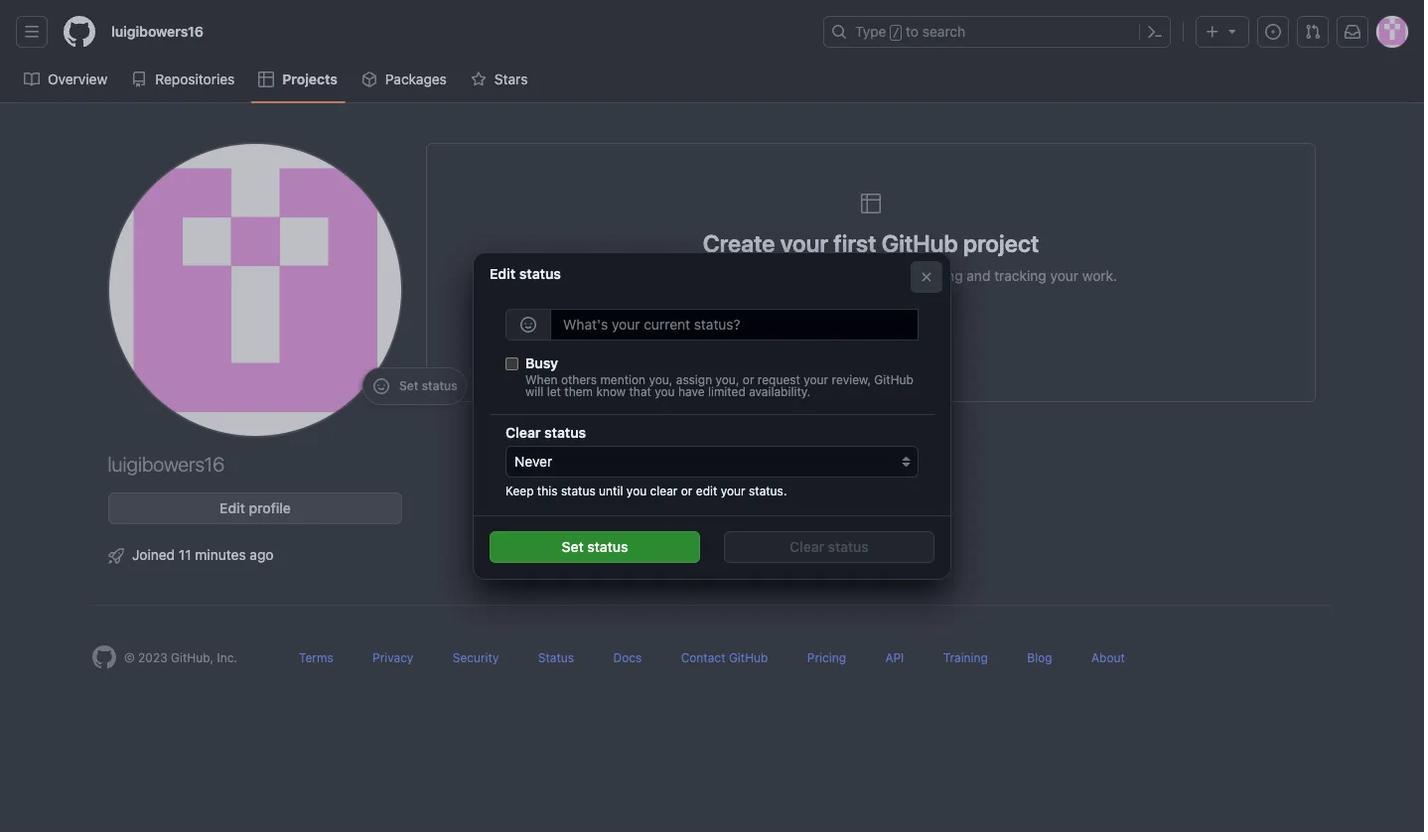 Task type: vqa. For each thing, say whether or not it's contained in the screenshot.
you
yes



Task type: describe. For each thing, give the bounding box(es) containing it.
until
[[599, 484, 623, 499]]

api
[[886, 651, 905, 666]]

close image
[[919, 269, 935, 285]]

ago
[[250, 546, 274, 563]]

and
[[967, 267, 991, 284]]

docs
[[614, 651, 642, 666]]

availability.
[[749, 384, 811, 399]]

status
[[538, 651, 574, 666]]

rocket image
[[108, 548, 124, 564]]

status.
[[749, 484, 787, 499]]

pricing
[[808, 651, 847, 666]]

type
[[855, 23, 887, 40]]

for
[[887, 267, 905, 284]]

edit for edit profile
[[220, 500, 245, 517]]

project inside button
[[865, 319, 911, 336]]

create
[[703, 230, 776, 257]]

github,
[[171, 651, 214, 666]]

0 vertical spatial luigibowers16
[[111, 23, 204, 40]]

0 vertical spatial projects
[[283, 71, 338, 87]]

flexible
[[809, 267, 855, 284]]

overview link
[[16, 65, 115, 94]]

repositories
[[155, 71, 235, 87]]

joined 11 minutes ago
[[132, 546, 274, 563]]

busy when others mention you, assign you, or request your review,           github will let them know that you have limited availability.
[[526, 354, 914, 399]]

about link
[[1092, 651, 1126, 666]]

are
[[681, 267, 701, 284]]

keep
[[506, 484, 534, 499]]

1 vertical spatial luigibowers16
[[108, 453, 225, 476]]

table image
[[859, 192, 883, 216]]

your inside busy when others mention you, assign you, or request your review,           github will let them know that you have limited availability.
[[804, 372, 829, 387]]

work.
[[1083, 267, 1118, 284]]

command palette image
[[1148, 24, 1164, 40]]

edit profile
[[220, 500, 291, 517]]

new project
[[832, 319, 911, 336]]

set status inside edit status dialog
[[562, 539, 628, 556]]

contact github
[[681, 651, 769, 666]]

inc.
[[217, 651, 237, 666]]

docs link
[[614, 651, 642, 666]]

edit
[[696, 484, 718, 499]]

11
[[179, 546, 191, 563]]

notifications image
[[1345, 24, 1361, 40]]

© 2023 github, inc.
[[124, 651, 237, 666]]

star image
[[471, 72, 487, 87]]

book image
[[24, 72, 40, 87]]

your left work.
[[1051, 267, 1079, 284]]

packages
[[385, 71, 447, 87]]

0 vertical spatial clear status
[[506, 424, 586, 441]]

repositories link
[[123, 65, 243, 94]]

0 vertical spatial set status
[[399, 379, 458, 393]]

pricing link
[[808, 651, 847, 666]]

github inside busy when others mention you, assign you, or request your review,           github will let them know that you have limited availability.
[[875, 372, 914, 387]]

blog link
[[1028, 651, 1053, 666]]

packages link
[[354, 65, 455, 94]]

joined
[[132, 546, 175, 563]]

projects inside 'create your first github project projects are a customizable, flexible tool for planning and tracking your work.'
[[625, 267, 677, 284]]

new
[[832, 319, 861, 336]]

edit status
[[490, 265, 561, 282]]

git pull request image
[[1306, 24, 1322, 40]]

you inside busy when others mention you, assign you, or request your review,           github will let them know that you have limited availability.
[[655, 384, 675, 399]]

terms
[[299, 651, 334, 666]]

/
[[893, 26, 900, 40]]

your right edit
[[721, 484, 746, 499]]

2 you, from the left
[[716, 372, 740, 387]]

1 horizontal spatial set status button
[[490, 532, 700, 564]]

when
[[526, 372, 558, 387]]

stars
[[495, 71, 528, 87]]

project inside 'create your first github project projects are a customizable, flexible tool for planning and tracking your work.'
[[964, 230, 1040, 257]]

request
[[758, 372, 801, 387]]

plus image
[[1205, 24, 1221, 40]]

have
[[679, 384, 705, 399]]



Task type: locate. For each thing, give the bounding box(es) containing it.
repo image
[[131, 72, 147, 87]]

clear
[[650, 484, 678, 499]]

this
[[537, 484, 558, 499]]

you,
[[649, 372, 673, 387], [716, 372, 740, 387]]

luigibowers16
[[111, 23, 204, 40], [108, 453, 225, 476]]

footer
[[77, 605, 1348, 719]]

0 horizontal spatial or
[[681, 484, 693, 499]]

tracking
[[995, 267, 1047, 284]]

1 horizontal spatial project
[[964, 230, 1040, 257]]

Busy checkbox
[[506, 357, 519, 370]]

will
[[526, 384, 544, 399]]

set
[[399, 379, 419, 393], [562, 539, 584, 556]]

github inside 'create your first github project projects are a customizable, flexible tool for planning and tracking your work.'
[[882, 230, 959, 257]]

1 horizontal spatial you,
[[716, 372, 740, 387]]

mention
[[601, 372, 646, 387]]

assign
[[676, 372, 713, 387]]

that
[[629, 384, 652, 399]]

create your first github project projects are a customizable, flexible tool for planning and tracking your work.
[[625, 230, 1118, 284]]

set status right smiley icon
[[399, 379, 458, 393]]

0 horizontal spatial project
[[865, 319, 911, 336]]

to
[[906, 23, 919, 40]]

stars link
[[463, 65, 536, 94]]

1 vertical spatial set status button
[[490, 532, 700, 564]]

0 vertical spatial or
[[743, 372, 755, 387]]

or left edit
[[681, 484, 693, 499]]

1 vertical spatial or
[[681, 484, 693, 499]]

training link
[[944, 651, 989, 666]]

project up tracking
[[964, 230, 1040, 257]]

set status
[[399, 379, 458, 393], [562, 539, 628, 556]]

edit left profile
[[220, 500, 245, 517]]

them
[[565, 384, 593, 399]]

1 horizontal spatial you
[[655, 384, 675, 399]]

1 you, from the left
[[649, 372, 673, 387]]

0 horizontal spatial you,
[[649, 372, 673, 387]]

github right contact
[[729, 651, 769, 666]]

table image
[[259, 72, 275, 87]]

1 horizontal spatial or
[[743, 372, 755, 387]]

0 horizontal spatial clear
[[506, 424, 541, 441]]

status
[[519, 265, 561, 282], [422, 379, 458, 393], [545, 424, 586, 441], [561, 484, 596, 499], [588, 539, 628, 556], [828, 539, 869, 556]]

your
[[781, 230, 829, 257], [1051, 267, 1079, 284], [804, 372, 829, 387], [721, 484, 746, 499]]

edit status dialog
[[474, 253, 951, 580]]

set down "keep this status until you clear or edit your status."
[[562, 539, 584, 556]]

1 horizontal spatial edit
[[490, 265, 516, 282]]

first
[[834, 230, 877, 257]]

1 vertical spatial you
[[627, 484, 647, 499]]

1 vertical spatial edit
[[220, 500, 245, 517]]

0 vertical spatial github
[[882, 230, 959, 257]]

footer containing © 2023 github, inc.
[[77, 605, 1348, 719]]

edit inside 'button'
[[220, 500, 245, 517]]

smiley image
[[374, 379, 389, 394]]

privacy link
[[373, 651, 414, 666]]

you right that
[[655, 384, 675, 399]]

1 vertical spatial project
[[865, 319, 911, 336]]

or inside busy when others mention you, assign you, or request your review,           github will let them know that you have limited availability.
[[743, 372, 755, 387]]

type / to search
[[855, 23, 966, 40]]

terms link
[[299, 651, 334, 666]]

0 horizontal spatial set status
[[399, 379, 458, 393]]

edit up busy checkbox on the left top of the page
[[490, 265, 516, 282]]

0 vertical spatial set
[[399, 379, 419, 393]]

clear status inside button
[[790, 539, 869, 556]]

your left the review, at the right top of page
[[804, 372, 829, 387]]

set inside edit status dialog
[[562, 539, 584, 556]]

luigibowers16 up repo icon
[[111, 23, 204, 40]]

contact
[[681, 651, 726, 666]]

minutes
[[195, 546, 246, 563]]

you, left have
[[649, 372, 673, 387]]

change your avatar image
[[108, 143, 402, 437]]

homepage image
[[64, 16, 95, 48]]

you
[[655, 384, 675, 399], [627, 484, 647, 499]]

tool
[[859, 267, 883, 284]]

or
[[743, 372, 755, 387], [681, 484, 693, 499]]

clear status
[[506, 424, 586, 441], [790, 539, 869, 556]]

0 horizontal spatial edit
[[220, 500, 245, 517]]

privacy
[[373, 651, 414, 666]]

2023
[[138, 651, 168, 666]]

edit inside dialog
[[490, 265, 516, 282]]

contact github link
[[681, 651, 769, 666]]

projects left are
[[625, 267, 677, 284]]

busy
[[526, 354, 558, 371]]

projects link
[[251, 65, 346, 94]]

api link
[[886, 651, 905, 666]]

projects right table icon at the top left of page
[[283, 71, 338, 87]]

set right smiley icon
[[399, 379, 419, 393]]

1 horizontal spatial projects
[[625, 267, 677, 284]]

github right the review, at the right top of page
[[875, 372, 914, 387]]

1 vertical spatial set status
[[562, 539, 628, 556]]

github up close 'icon'
[[882, 230, 959, 257]]

or left request
[[743, 372, 755, 387]]

0 vertical spatial edit
[[490, 265, 516, 282]]

let
[[547, 384, 561, 399]]

1 horizontal spatial clear
[[790, 539, 825, 556]]

luigibowers16 link
[[103, 16, 212, 48]]

about
[[1092, 651, 1126, 666]]

planning
[[909, 267, 963, 284]]

homepage image
[[92, 646, 116, 670]]

1 horizontal spatial set status
[[562, 539, 628, 556]]

edit
[[490, 265, 516, 282], [220, 500, 245, 517]]

1 vertical spatial clear status
[[790, 539, 869, 556]]

projects
[[283, 71, 338, 87], [625, 267, 677, 284]]

set status down until
[[562, 539, 628, 556]]

blog
[[1028, 651, 1053, 666]]

project
[[964, 230, 1040, 257], [865, 319, 911, 336]]

0 horizontal spatial projects
[[283, 71, 338, 87]]

triangle down image
[[1225, 23, 1241, 39]]

clear inside button
[[790, 539, 825, 556]]

limited
[[708, 384, 746, 399]]

your up flexible
[[781, 230, 829, 257]]

2 vertical spatial github
[[729, 651, 769, 666]]

1 vertical spatial set
[[562, 539, 584, 556]]

edit profile button
[[108, 493, 402, 525]]

What's your current status? text field
[[550, 309, 919, 340]]

package image
[[362, 72, 377, 87]]

clear
[[506, 424, 541, 441], [790, 539, 825, 556]]

set status button
[[372, 377, 458, 396], [490, 532, 700, 564]]

overview
[[48, 71, 108, 87]]

security
[[453, 651, 499, 666]]

clear status button
[[724, 532, 935, 564]]

0 vertical spatial set status button
[[372, 377, 458, 396]]

0 horizontal spatial you
[[627, 484, 647, 499]]

luigibowers16 up joined
[[108, 453, 225, 476]]

1 horizontal spatial set
[[562, 539, 584, 556]]

1 vertical spatial projects
[[625, 267, 677, 284]]

issue opened image
[[1266, 24, 1282, 40]]

you, right assign
[[716, 372, 740, 387]]

know
[[597, 384, 626, 399]]

search
[[923, 23, 966, 40]]

security link
[[453, 651, 499, 666]]

smiley image
[[521, 316, 537, 332]]

status link
[[538, 651, 574, 666]]

profile
[[249, 500, 291, 517]]

0 horizontal spatial clear status
[[506, 424, 586, 441]]

keep this status until you clear or edit your status.
[[506, 484, 787, 499]]

©
[[124, 651, 135, 666]]

training
[[944, 651, 989, 666]]

customizable,
[[717, 267, 806, 284]]

new project button
[[819, 312, 924, 344]]

0 vertical spatial project
[[964, 230, 1040, 257]]

0 vertical spatial clear
[[506, 424, 541, 441]]

1 vertical spatial clear
[[790, 539, 825, 556]]

a
[[705, 267, 713, 284]]

0 horizontal spatial set
[[399, 379, 419, 393]]

project right new
[[865, 319, 911, 336]]

1 horizontal spatial clear status
[[790, 539, 869, 556]]

review,
[[832, 372, 871, 387]]

0 vertical spatial you
[[655, 384, 675, 399]]

edit for edit status
[[490, 265, 516, 282]]

others
[[561, 372, 597, 387]]

1 vertical spatial github
[[875, 372, 914, 387]]

0 horizontal spatial set status button
[[372, 377, 458, 396]]

github
[[882, 230, 959, 257], [875, 372, 914, 387], [729, 651, 769, 666]]

you right until
[[627, 484, 647, 499]]



